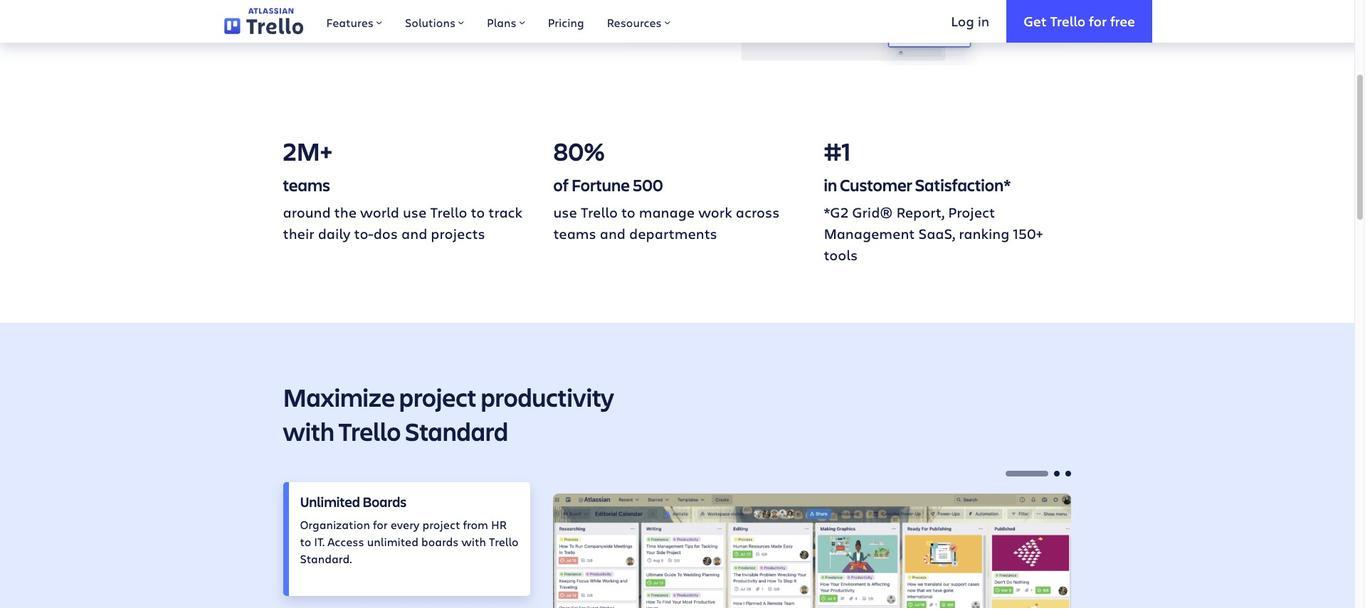 Task type: describe. For each thing, give the bounding box(es) containing it.
manage
[[639, 203, 695, 222]]

features button
[[315, 0, 394, 43]]

organization
[[300, 518, 370, 533]]

150+
[[1013, 224, 1043, 244]]

2m+
[[283, 134, 332, 168]]

teams inside 80% of fortune 500 use trello to manage work across teams and departments
[[553, 224, 596, 244]]

in!
[[392, 2, 405, 17]]

plans
[[487, 15, 517, 30]]

projects
[[431, 224, 485, 244]]

with inside maximize project productivity with trello standard
[[283, 414, 334, 449]]

use inside the 2m+ teams around the world use trello to track their daily to-dos and projects
[[403, 203, 427, 222]]

log
[[372, 2, 389, 17]]

their
[[283, 224, 314, 244]]

sign up
[[295, 2, 335, 17]]

unlimited boards organization for every project from hr to it. access unlimited boards with trello standard.
[[300, 493, 519, 567]]

in for #1
[[824, 174, 837, 197]]

unlimited
[[367, 535, 418, 550]]

around
[[283, 203, 331, 222]]

log in link
[[934, 0, 1007, 43]]

trello inside maximize project productivity with trello standard
[[339, 414, 401, 449]]

management
[[824, 224, 915, 244]]

*g2
[[824, 203, 849, 222]]

maximize
[[283, 380, 395, 414]]

get
[[1024, 12, 1047, 30]]

work
[[698, 203, 732, 222]]

track
[[488, 203, 523, 222]]

80%
[[553, 134, 605, 168]]

maximize project productivity with trello standard
[[283, 380, 614, 449]]

to inside unlimited boards organization for every project from hr to it. access unlimited boards with trello standard.
[[300, 535, 311, 550]]

free
[[1110, 12, 1135, 30]]

in for log
[[978, 12, 990, 30]]

plans button
[[476, 0, 536, 43]]

to inside 80% of fortune 500 use trello to manage work across teams and departments
[[621, 203, 635, 222]]

sign
[[295, 2, 318, 17]]

unlimited
[[300, 493, 360, 512]]

illustration showing the features of trello standard image
[[621, 0, 1072, 66]]

use inside 80% of fortune 500 use trello to manage work across teams and departments
[[553, 203, 577, 222]]

boards
[[421, 535, 459, 550]]

report,
[[896, 203, 945, 222]]

departments
[[629, 224, 717, 244]]

#1
[[824, 134, 851, 168]]

access
[[328, 535, 364, 550]]

hr
[[491, 518, 507, 533]]

get trello for free
[[1024, 12, 1135, 30]]

or log in! link
[[347, 0, 417, 28]]

customer
[[840, 174, 912, 197]]

saas,
[[919, 224, 955, 244]]

fortune
[[572, 174, 630, 197]]

from
[[463, 518, 488, 533]]

standard.
[[300, 552, 352, 567]]

2m+ teams around the world use trello to track their daily to-dos and projects
[[283, 134, 523, 244]]

teams inside the 2m+ teams around the world use trello to track their daily to-dos and projects
[[283, 174, 330, 197]]

up
[[321, 2, 335, 17]]



Task type: vqa. For each thing, say whether or not it's contained in the screenshot.
the topmost in
yes



Task type: locate. For each thing, give the bounding box(es) containing it.
and down fortune
[[600, 224, 626, 244]]

0 vertical spatial project
[[399, 380, 477, 414]]

2 use from the left
[[553, 203, 577, 222]]

trello
[[1050, 12, 1086, 30], [430, 203, 467, 222], [581, 203, 618, 222], [339, 414, 401, 449], [489, 535, 519, 550]]

pricing
[[548, 15, 584, 30]]

in inside #1 in customer satisfaction* *g2 grid® report, project management saas, ranking 150+ tools
[[824, 174, 837, 197]]

1 vertical spatial with
[[462, 535, 486, 550]]

sign up link
[[283, 0, 347, 28]]

tools
[[824, 246, 858, 265]]

ranking
[[959, 224, 1010, 244]]

resources
[[607, 15, 662, 30]]

for left the free
[[1089, 12, 1107, 30]]

to left "it."
[[300, 535, 311, 550]]

1 use from the left
[[403, 203, 427, 222]]

daily
[[318, 224, 351, 244]]

to down 500
[[621, 203, 635, 222]]

or
[[358, 2, 369, 17]]

log
[[951, 12, 974, 30]]

80% of fortune 500 use trello to manage work across teams and departments
[[553, 134, 780, 244]]

#1 in customer satisfaction* *g2 grid® report, project management saas, ranking 150+ tools
[[824, 134, 1043, 265]]

solutions
[[405, 15, 456, 30]]

1 horizontal spatial use
[[553, 203, 577, 222]]

and inside 80% of fortune 500 use trello to manage work across teams and departments
[[600, 224, 626, 244]]

in up *g2
[[824, 174, 837, 197]]

0 horizontal spatial in
[[824, 174, 837, 197]]

2 and from the left
[[600, 224, 626, 244]]

1 vertical spatial in
[[824, 174, 837, 197]]

it.
[[314, 535, 325, 550]]

dos
[[373, 224, 398, 244]]

resources button
[[596, 0, 682, 43]]

teams
[[283, 174, 330, 197], [553, 224, 596, 244]]

0 horizontal spatial to
[[300, 535, 311, 550]]

for
[[1089, 12, 1107, 30], [373, 518, 388, 533]]

the
[[334, 203, 357, 222]]

1 vertical spatial for
[[373, 518, 388, 533]]

trello inside the 2m+ teams around the world use trello to track their daily to-dos and projects
[[430, 203, 467, 222]]

with inside unlimited boards organization for every project from hr to it. access unlimited boards with trello standard.
[[462, 535, 486, 550]]

and
[[402, 224, 427, 244], [600, 224, 626, 244]]

teams down of
[[553, 224, 596, 244]]

to inside the 2m+ teams around the world use trello to track their daily to-dos and projects
[[471, 203, 485, 222]]

grid®
[[852, 203, 893, 222]]

teams up around
[[283, 174, 330, 197]]

boards
[[363, 493, 407, 512]]

for up unlimited
[[373, 518, 388, 533]]

standard
[[405, 414, 508, 449]]

0 vertical spatial teams
[[283, 174, 330, 197]]

1 vertical spatial project
[[422, 518, 460, 533]]

project
[[948, 203, 995, 222]]

1 vertical spatial teams
[[553, 224, 596, 244]]

500
[[633, 174, 663, 197]]

0 horizontal spatial for
[[373, 518, 388, 533]]

with
[[283, 414, 334, 449], [462, 535, 486, 550]]

to left 'track'
[[471, 203, 485, 222]]

and inside the 2m+ teams around the world use trello to track their daily to-dos and projects
[[402, 224, 427, 244]]

of
[[553, 174, 569, 197]]

trello inside 80% of fortune 500 use trello to manage work across teams and departments
[[581, 203, 618, 222]]

productivity
[[481, 380, 614, 414]]

0 vertical spatial for
[[1089, 12, 1107, 30]]

atlassian trello image
[[224, 8, 304, 35]]

project inside unlimited boards organization for every project from hr to it. access unlimited boards with trello standard.
[[422, 518, 460, 533]]

use right world
[[403, 203, 427, 222]]

or log in!
[[358, 2, 405, 17]]

pricing link
[[536, 0, 596, 43]]

use down of
[[553, 203, 577, 222]]

1 horizontal spatial teams
[[553, 224, 596, 244]]

use
[[403, 203, 427, 222], [553, 203, 577, 222]]

features
[[326, 15, 374, 30]]

solutions button
[[394, 0, 476, 43]]

across
[[736, 203, 780, 222]]

world
[[360, 203, 399, 222]]

0 horizontal spatial teams
[[283, 174, 330, 197]]

in
[[978, 12, 990, 30], [824, 174, 837, 197]]

0 horizontal spatial with
[[283, 414, 334, 449]]

1 horizontal spatial and
[[600, 224, 626, 244]]

log in
[[951, 12, 990, 30]]

0 horizontal spatial and
[[402, 224, 427, 244]]

every
[[391, 518, 420, 533]]

1 horizontal spatial with
[[462, 535, 486, 550]]

project
[[399, 380, 477, 414], [422, 518, 460, 533]]

to
[[471, 203, 485, 222], [621, 203, 635, 222], [300, 535, 311, 550]]

1 horizontal spatial for
[[1089, 12, 1107, 30]]

0 vertical spatial in
[[978, 12, 990, 30]]

to-
[[354, 224, 373, 244]]

0 horizontal spatial use
[[403, 203, 427, 222]]

and right dos
[[402, 224, 427, 244]]

1 and from the left
[[402, 224, 427, 244]]

in right the log
[[978, 12, 990, 30]]

for inside unlimited boards organization for every project from hr to it. access unlimited boards with trello standard.
[[373, 518, 388, 533]]

1 horizontal spatial in
[[978, 12, 990, 30]]

satisfaction*
[[915, 174, 1011, 197]]

project inside maximize project productivity with trello standard
[[399, 380, 477, 414]]

get trello for free link
[[1007, 0, 1152, 43]]

2 horizontal spatial to
[[621, 203, 635, 222]]

0 vertical spatial with
[[283, 414, 334, 449]]

trello inside unlimited boards organization for every project from hr to it. access unlimited boards with trello standard.
[[489, 535, 519, 550]]

1 horizontal spatial to
[[471, 203, 485, 222]]



